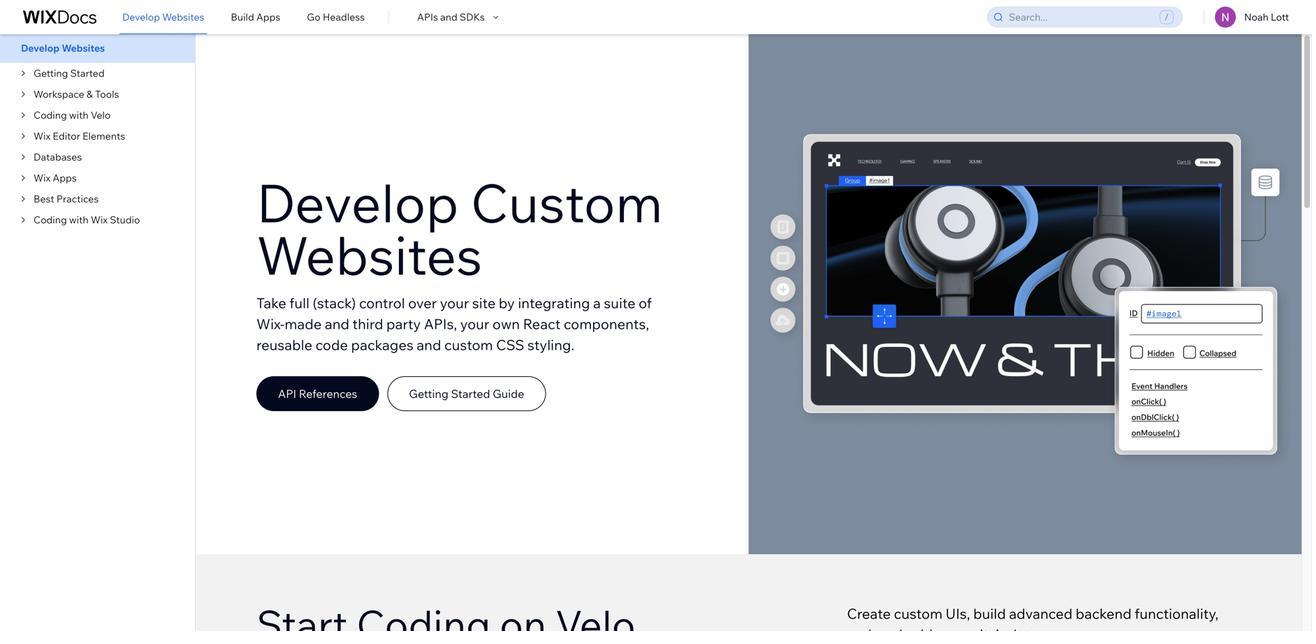 Task type: describe. For each thing, give the bounding box(es) containing it.
wix editor elements
[[34, 130, 125, 142]]

best practices
[[34, 193, 99, 205]]

2 vertical spatial wix
[[91, 214, 108, 226]]

and down (stack)
[[325, 316, 349, 333]]

noah lott
[[1244, 11, 1289, 23]]

third
[[353, 316, 383, 333]]

party
[[386, 316, 421, 333]]

develop for develop websites button
[[122, 11, 160, 23]]

workspace & tools
[[34, 88, 119, 100]]

apps for build apps
[[256, 11, 280, 23]]

custom inside the develop custom websites take full (stack) control over your site by integrating a suite of wix-made and third party apis, your own react components, reusable code packages and custom css styling.
[[444, 337, 493, 354]]

started for getting started
[[70, 67, 105, 79]]

create
[[847, 606, 891, 623]]

full
[[289, 295, 310, 312]]

coding with wix studio
[[34, 214, 140, 226]]

lott
[[1271, 11, 1289, 23]]

coding for coding with wix studio
[[34, 214, 67, 226]]

build apps link
[[231, 2, 280, 32]]

styling.
[[528, 337, 575, 354]]

develop websites for develop websites menu bar
[[21, 42, 105, 54]]

studio
[[110, 214, 140, 226]]

websites for develop websites menu bar
[[62, 42, 105, 54]]

backend
[[1076, 606, 1132, 623]]

headless
[[323, 11, 365, 23]]

control
[[359, 295, 405, 312]]

suite
[[604, 295, 636, 312]]

databases
[[34, 151, 82, 163]]

started for getting started guide
[[451, 387, 490, 401]]

apis,
[[424, 316, 457, 333]]

sdks
[[460, 11, 485, 23]]

&
[[86, 88, 93, 100]]

getting started
[[34, 67, 105, 79]]

custom
[[471, 170, 663, 236]]

with for wix
[[69, 214, 89, 226]]

apis
[[417, 11, 438, 23]]

api references link
[[256, 377, 379, 412]]

site's
[[973, 627, 1005, 632]]

uis,
[[946, 606, 970, 623]]

api
[[278, 387, 296, 401]]

Search... field
[[1005, 7, 1160, 27]]

create custom uis, build advanced backend functionality, and work with your site's data.
[[847, 606, 1219, 632]]

apis and sdks
[[417, 11, 485, 23]]

css
[[496, 337, 524, 354]]

getting started guide link
[[387, 377, 546, 412]]

develop custom websites take full (stack) control over your site by integrating a suite of wix-made and third party apis, your own react components, reusable code packages and custom css styling.
[[256, 170, 663, 354]]

and down apis,
[[417, 337, 441, 354]]

noah
[[1244, 11, 1269, 23]]

go headless button
[[307, 2, 365, 32]]

build apps
[[231, 11, 280, 23]]

packages
[[351, 337, 414, 354]]

components,
[[564, 316, 649, 333]]

custom inside create custom uis, build advanced backend functionality, and work with your site's data.
[[894, 606, 943, 623]]

websites for develop websites button
[[162, 11, 204, 23]]



Task type: locate. For each thing, give the bounding box(es) containing it.
your down uis,
[[941, 627, 970, 632]]

1 vertical spatial develop websites
[[21, 42, 105, 54]]

2 vertical spatial your
[[941, 627, 970, 632]]

coding
[[34, 109, 67, 121], [34, 214, 67, 226]]

functionality,
[[1135, 606, 1219, 623]]

wix for wix editor elements
[[34, 130, 51, 142]]

1 horizontal spatial custom
[[894, 606, 943, 623]]

1 vertical spatial develop
[[21, 42, 60, 54]]

1 vertical spatial started
[[451, 387, 490, 401]]

1 horizontal spatial websites
[[162, 11, 204, 23]]

best
[[34, 193, 54, 205]]

develop websites button
[[122, 2, 204, 32]]

a
[[593, 295, 601, 312]]

own
[[493, 316, 520, 333]]

websites inside menu bar
[[62, 42, 105, 54]]

with inside create custom uis, build advanced backend functionality, and work with your site's data.
[[910, 627, 938, 632]]

started inside sidebar element
[[70, 67, 105, 79]]

and
[[440, 11, 457, 23], [325, 316, 349, 333], [417, 337, 441, 354], [847, 627, 872, 632]]

websites inside button
[[162, 11, 204, 23]]

apps
[[256, 11, 280, 23], [53, 172, 77, 184]]

code
[[316, 337, 348, 354]]

0 horizontal spatial custom
[[444, 337, 493, 354]]

0 vertical spatial with
[[69, 109, 89, 121]]

1 vertical spatial coding
[[34, 214, 67, 226]]

apps up best practices at the left top
[[53, 172, 77, 184]]

getting
[[34, 67, 68, 79], [409, 387, 449, 401]]

site
[[472, 295, 496, 312]]

2 vertical spatial develop
[[256, 170, 459, 236]]

develop for develop websites menu bar
[[21, 42, 60, 54]]

build apps button
[[231, 2, 280, 32]]

wix for wix apps
[[34, 172, 51, 184]]

getting for getting started guide
[[409, 387, 449, 401]]

1 horizontal spatial started
[[451, 387, 490, 401]]

wix apps
[[34, 172, 77, 184]]

api references
[[278, 387, 357, 401]]

develop websites link inside sidebar element
[[0, 34, 195, 63]]

apps inside "build apps" button
[[256, 11, 280, 23]]

2 horizontal spatial websites
[[256, 222, 482, 288]]

and inside 'button'
[[440, 11, 457, 23]]

websites up getting started
[[62, 42, 105, 54]]

and right apis on the left top of page
[[440, 11, 457, 23]]

with up wix editor elements on the top of page
[[69, 109, 89, 121]]

develop websites for develop websites button
[[122, 11, 204, 23]]

velo
[[91, 109, 111, 121]]

by
[[499, 295, 515, 312]]

reusable
[[256, 337, 312, 354]]

develop websites inside menu bar
[[21, 42, 105, 54]]

elements
[[82, 130, 125, 142]]

data.
[[1008, 627, 1041, 632]]

0 horizontal spatial develop
[[21, 42, 60, 54]]

1 vertical spatial wix
[[34, 172, 51, 184]]

develop
[[122, 11, 160, 23], [21, 42, 60, 54], [256, 170, 459, 236]]

noah lott image
[[1215, 7, 1236, 28]]

go headless link
[[307, 2, 365, 32]]

coding with velo
[[34, 109, 111, 121]]

0 vertical spatial started
[[70, 67, 105, 79]]

0 horizontal spatial getting
[[34, 67, 68, 79]]

0 vertical spatial apps
[[256, 11, 280, 23]]

0 horizontal spatial websites
[[62, 42, 105, 54]]

started left the guide
[[451, 387, 490, 401]]

(stack)
[[313, 295, 356, 312]]

0 vertical spatial websites
[[162, 11, 204, 23]]

with
[[69, 109, 89, 121], [69, 214, 89, 226], [910, 627, 938, 632]]

your up apis,
[[440, 295, 469, 312]]

websites left build
[[162, 11, 204, 23]]

with right work
[[910, 627, 938, 632]]

practices
[[57, 193, 99, 205]]

take
[[256, 295, 286, 312]]

develop websites
[[122, 11, 204, 23], [21, 42, 105, 54]]

wix left editor
[[34, 130, 51, 142]]

started
[[70, 67, 105, 79], [451, 387, 490, 401]]

1 horizontal spatial develop
[[122, 11, 160, 23]]

apps inside sidebar element
[[53, 172, 77, 184]]

workspace
[[34, 88, 84, 100]]

and inside create custom uis, build advanced backend functionality, and work with your site's data.
[[847, 627, 872, 632]]

with for velo
[[69, 109, 89, 121]]

1 horizontal spatial apps
[[256, 11, 280, 23]]

develop inside button
[[122, 11, 160, 23]]

with down practices
[[69, 214, 89, 226]]

wix up the best at the top left of the page
[[34, 172, 51, 184]]

coding down the best at the top left of the page
[[34, 214, 67, 226]]

develop websites link
[[122, 2, 204, 32], [0, 34, 195, 63]]

getting for getting started
[[34, 67, 68, 79]]

1 vertical spatial apps
[[53, 172, 77, 184]]

1 vertical spatial getting
[[409, 387, 449, 401]]

your
[[440, 295, 469, 312], [460, 316, 489, 333], [941, 627, 970, 632]]

sidebar element
[[0, 34, 196, 632]]

coding down workspace
[[34, 109, 67, 121]]

go headless
[[307, 11, 365, 23]]

started inside getting started guide "link"
[[451, 387, 490, 401]]

2 vertical spatial websites
[[256, 222, 482, 288]]

over
[[408, 295, 437, 312]]

develop inside the develop custom websites take full (stack) control over your site by integrating a suite of wix-made and third party apis, your own react components, reusable code packages and custom css styling.
[[256, 170, 459, 236]]

and down the create
[[847, 627, 872, 632]]

work
[[875, 627, 907, 632]]

2 horizontal spatial develop
[[256, 170, 459, 236]]

websites up control
[[256, 222, 482, 288]]

1 vertical spatial custom
[[894, 606, 943, 623]]

getting down packages at bottom left
[[409, 387, 449, 401]]

custom up work
[[894, 606, 943, 623]]

0 horizontal spatial apps
[[53, 172, 77, 184]]

0 vertical spatial custom
[[444, 337, 493, 354]]

advanced
[[1009, 606, 1073, 623]]

develop inside menu bar
[[21, 42, 60, 54]]

build
[[231, 11, 254, 23]]

custom down apis,
[[444, 337, 493, 354]]

of
[[639, 295, 652, 312]]

1 horizontal spatial getting
[[409, 387, 449, 401]]

your inside create custom uis, build advanced backend functionality, and work with your site's data.
[[941, 627, 970, 632]]

1 vertical spatial websites
[[62, 42, 105, 54]]

wix left studio
[[91, 214, 108, 226]]

0 vertical spatial develop websites
[[122, 11, 204, 23]]

/
[[1165, 11, 1169, 23]]

started up &
[[70, 67, 105, 79]]

wix-
[[256, 316, 285, 333]]

2 vertical spatial with
[[910, 627, 938, 632]]

made
[[285, 316, 322, 333]]

getting inside sidebar element
[[34, 67, 68, 79]]

references
[[299, 387, 357, 401]]

apps for wix apps
[[53, 172, 77, 184]]

go
[[307, 11, 320, 23]]

getting started guide
[[409, 387, 524, 401]]

1 coding from the top
[[34, 109, 67, 121]]

develop websites menu bar
[[0, 34, 195, 63]]

1 horizontal spatial develop websites
[[122, 11, 204, 23]]

getting up workspace
[[34, 67, 68, 79]]

your down "site" on the left of the page
[[460, 316, 489, 333]]

wix
[[34, 130, 51, 142], [34, 172, 51, 184], [91, 214, 108, 226]]

0 horizontal spatial started
[[70, 67, 105, 79]]

0 vertical spatial develop
[[122, 11, 160, 23]]

1 vertical spatial your
[[460, 316, 489, 333]]

websites
[[162, 11, 204, 23], [62, 42, 105, 54], [256, 222, 482, 288]]

tools
[[95, 88, 119, 100]]

react
[[523, 316, 561, 333]]

apps right build
[[256, 11, 280, 23]]

0 vertical spatial wix
[[34, 130, 51, 142]]

0 vertical spatial your
[[440, 295, 469, 312]]

custom
[[444, 337, 493, 354], [894, 606, 943, 623]]

websites inside the develop custom websites take full (stack) control over your site by integrating a suite of wix-made and third party apis, your own react components, reusable code packages and custom css styling.
[[256, 222, 482, 288]]

coding for coding with velo
[[34, 109, 67, 121]]

2 coding from the top
[[34, 214, 67, 226]]

0 vertical spatial develop websites link
[[122, 2, 204, 32]]

0 vertical spatial coding
[[34, 109, 67, 121]]

apis and sdks button
[[417, 11, 502, 23]]

1 vertical spatial with
[[69, 214, 89, 226]]

editor
[[53, 130, 80, 142]]

guide
[[493, 387, 524, 401]]

getting inside getting started guide "link"
[[409, 387, 449, 401]]

0 horizontal spatial develop websites
[[21, 42, 105, 54]]

integrating
[[518, 295, 590, 312]]

0 vertical spatial getting
[[34, 67, 68, 79]]

1 vertical spatial develop websites link
[[0, 34, 195, 63]]

build
[[973, 606, 1006, 623]]



Task type: vqa. For each thing, say whether or not it's contained in the screenshot.
The Take
yes



